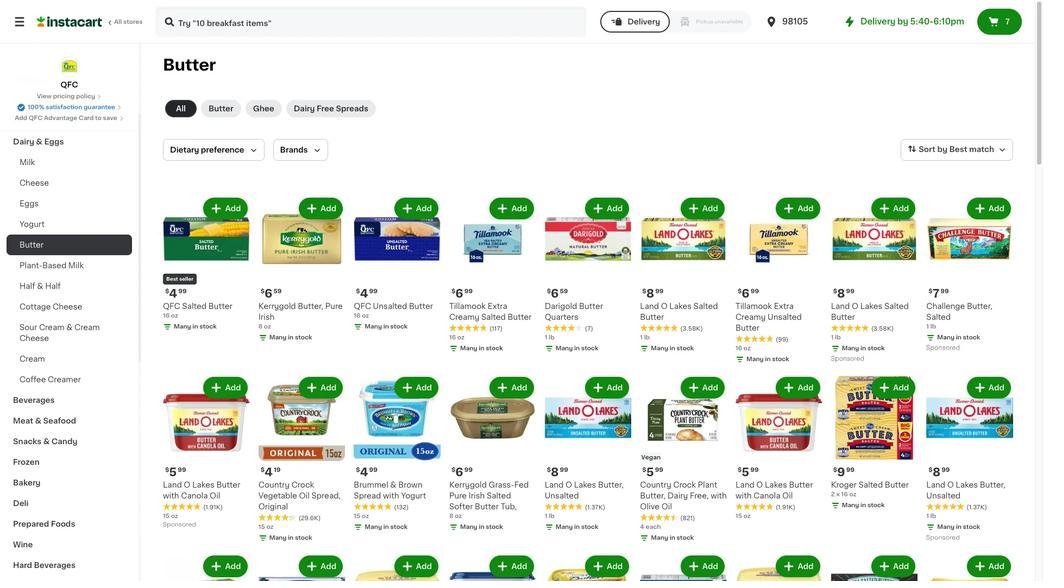 Task type: vqa. For each thing, say whether or not it's contained in the screenshot.
Frost
no



Task type: locate. For each thing, give the bounding box(es) containing it.
dairy inside dairy & eggs link
[[13, 138, 34, 146]]

0 vertical spatial by
[[898, 17, 909, 26]]

butter link up based
[[7, 235, 132, 256]]

0 horizontal spatial canola
[[181, 493, 208, 500]]

16 oz down tillamook extra creamy unsalted butter
[[736, 346, 751, 352]]

1 land o lakes butter, unsalted from the left
[[545, 482, 624, 500]]

1 extra from the left
[[488, 303, 508, 310]]

0 horizontal spatial butter link
[[7, 235, 132, 256]]

eggs down advantage
[[44, 138, 64, 146]]

2 horizontal spatial dairy
[[668, 493, 689, 500]]

4 left each
[[641, 525, 645, 531]]

1 (1.91k) from the left
[[203, 505, 223, 511]]

1 $ 6 59 from the left
[[261, 288, 282, 299]]

$ 4 99 down the 'best seller'
[[165, 288, 187, 299]]

1 horizontal spatial crock
[[674, 482, 696, 490]]

(1.91k)
[[203, 505, 223, 511], [776, 505, 796, 511]]

4 left 19
[[265, 467, 273, 479]]

1 half from the left
[[20, 283, 35, 290]]

country inside country crock vegetable oil spread, original
[[259, 482, 290, 490]]

$ 6 99 up tillamook extra creamy salted butter
[[452, 288, 473, 299]]

dairy inside country crock plant butter, dairy free, with olive oil
[[668, 493, 689, 500]]

delivery by 5:40-6:10pm
[[861, 17, 965, 26]]

0 vertical spatial yogurt
[[20, 221, 45, 228]]

0 horizontal spatial irish
[[259, 314, 275, 321]]

add
[[15, 115, 27, 121], [225, 205, 241, 213], [321, 205, 337, 213], [416, 205, 432, 213], [512, 205, 528, 213], [607, 205, 623, 213], [703, 205, 719, 213], [798, 205, 814, 213], [894, 205, 910, 213], [989, 205, 1005, 213], [225, 384, 241, 392], [321, 384, 337, 392], [416, 384, 432, 392], [512, 384, 528, 392], [607, 384, 623, 392], [703, 384, 719, 392], [798, 384, 814, 392], [894, 384, 910, 392], [989, 384, 1005, 392], [225, 563, 241, 571], [321, 563, 337, 571], [416, 563, 432, 571], [512, 563, 528, 571], [607, 563, 623, 571], [703, 563, 719, 571], [798, 563, 814, 571], [894, 563, 910, 571], [989, 563, 1005, 571]]

qfc logo image
[[59, 57, 80, 77]]

99 inside $ 9 99
[[847, 468, 855, 474]]

0 horizontal spatial best
[[166, 277, 178, 281]]

creamy inside tillamook extra creamy salted butter
[[450, 314, 480, 321]]

0 horizontal spatial (1.37k)
[[585, 505, 606, 511]]

1 horizontal spatial dairy
[[294, 105, 315, 113]]

yogurt up plant-
[[20, 221, 45, 228]]

1 horizontal spatial land o lakes butter with canola oil
[[736, 482, 814, 500]]

kerrygold butter, pure irish 8 oz
[[259, 303, 343, 330]]

$ 6 99 for tillamook extra creamy unsalted butter
[[738, 288, 760, 299]]

1 horizontal spatial by
[[938, 146, 948, 153]]

98105 button
[[766, 7, 831, 37]]

half down plant-based milk
[[45, 283, 61, 290]]

0 horizontal spatial land o lakes salted butter
[[641, 303, 719, 321]]

1 horizontal spatial pure
[[450, 493, 467, 500]]

milk right based
[[68, 262, 84, 270]]

crock inside country crock plant butter, dairy free, with olive oil
[[674, 482, 696, 490]]

&
[[36, 138, 42, 146], [37, 283, 43, 290], [66, 324, 73, 332], [35, 418, 41, 425], [43, 438, 50, 446], [391, 482, 397, 490]]

2 tillamook from the left
[[736, 303, 773, 310]]

qfc for qfc unsalted butter 16 oz
[[354, 303, 371, 310]]

16 oz for tillamook extra creamy salted butter
[[450, 335, 465, 341]]

0 vertical spatial beverages
[[13, 397, 55, 405]]

add button
[[205, 199, 247, 219], [300, 199, 342, 219], [396, 199, 438, 219], [491, 199, 533, 219], [587, 199, 629, 219], [682, 199, 724, 219], [778, 199, 820, 219], [873, 199, 915, 219], [969, 199, 1011, 219], [205, 378, 247, 398], [300, 378, 342, 398], [396, 378, 438, 398], [491, 378, 533, 398], [587, 378, 629, 398], [682, 378, 724, 398], [778, 378, 820, 398], [873, 378, 915, 398], [969, 378, 1011, 398], [205, 557, 247, 577], [300, 557, 342, 577], [396, 557, 438, 577], [491, 557, 533, 577], [587, 557, 629, 577], [682, 557, 724, 577], [778, 557, 820, 577], [873, 557, 915, 577], [969, 557, 1011, 577]]

x
[[837, 492, 840, 498]]

2 extra from the left
[[775, 303, 794, 310]]

0 vertical spatial butter link
[[201, 100, 241, 117]]

1 vertical spatial dairy
[[13, 138, 34, 146]]

country
[[259, 482, 290, 490], [641, 482, 672, 490]]

Best match Sort by field
[[902, 139, 1014, 161]]

1 horizontal spatial extra
[[775, 303, 794, 310]]

6 up kerrygold butter, pure irish 8 oz
[[265, 288, 273, 299]]

0 horizontal spatial 7
[[933, 288, 940, 299]]

0 vertical spatial 7
[[1006, 18, 1011, 26]]

all for all stores
[[114, 19, 122, 25]]

tillamook
[[450, 303, 486, 310], [736, 303, 773, 310]]

1 horizontal spatial milk
[[68, 262, 84, 270]]

brands
[[280, 146, 308, 154]]

6 up the darigold
[[551, 288, 559, 299]]

country for 5
[[641, 482, 672, 490]]

$ 4 99 up qfc unsalted butter 16 oz
[[356, 288, 378, 299]]

1 horizontal spatial 7
[[1006, 18, 1011, 26]]

19
[[274, 468, 281, 474]]

kerrygold inside kerrygold grass-fed pure irish salted softer butter tub, 8 oz
[[450, 482, 487, 489]]

5
[[169, 467, 177, 479], [742, 467, 750, 479], [647, 467, 654, 479]]

1 horizontal spatial creamy
[[736, 314, 766, 321]]

$ 6 59 for kerrygold butter, pure irish
[[261, 288, 282, 299]]

butter inside tillamook extra creamy salted butter
[[508, 314, 532, 321]]

creamy for salted
[[450, 314, 480, 321]]

qfc inside qfc salted butter 16 oz
[[163, 303, 180, 310]]

delivery inside button
[[628, 18, 661, 26]]

0 vertical spatial pure
[[326, 303, 343, 310]]

1 horizontal spatial land o lakes butter, unsalted
[[927, 482, 1006, 500]]

land o lakes salted butter
[[641, 303, 719, 321], [832, 303, 910, 321]]

& for brummel
[[391, 482, 397, 490]]

1 land o lakes butter with canola oil from the left
[[163, 482, 241, 500]]

hard beverages link
[[7, 556, 132, 576]]

$ 6 99 up tillamook extra creamy unsalted butter
[[738, 288, 760, 299]]

with inside country crock plant butter, dairy free, with olive oil
[[711, 493, 727, 500]]

1 vertical spatial best
[[166, 277, 178, 281]]

view pricing policy
[[37, 94, 95, 99]]

darigold butter quarters
[[545, 303, 604, 321]]

deli
[[13, 500, 29, 508]]

0 horizontal spatial tillamook
[[450, 303, 486, 310]]

cheese down sour
[[20, 335, 49, 343]]

0 horizontal spatial yogurt
[[20, 221, 45, 228]]

8
[[647, 288, 655, 299], [838, 288, 846, 299], [259, 324, 263, 330], [551, 467, 559, 479], [933, 467, 941, 479], [450, 514, 454, 520]]

kerrygold grass-fed pure irish salted softer butter tub, 8 oz
[[450, 482, 529, 520]]

1 (1.37k) from the left
[[585, 505, 606, 511]]

3 $ 5 99 from the left
[[643, 467, 664, 479]]

1 horizontal spatial yogurt
[[401, 493, 426, 500]]

4 for country crock vegetable oil spread, original
[[265, 467, 273, 479]]

all left stores
[[114, 19, 122, 25]]

1 horizontal spatial $ 6 59
[[547, 288, 568, 299]]

0 vertical spatial all
[[114, 19, 122, 25]]

$ 6 59 up kerrygold butter, pure irish 8 oz
[[261, 288, 282, 299]]

0 horizontal spatial $ 6 59
[[261, 288, 282, 299]]

1 vertical spatial beverages
[[34, 562, 76, 570]]

2 5 from the left
[[742, 467, 750, 479]]

0 horizontal spatial country
[[259, 482, 290, 490]]

1 crock from the left
[[292, 482, 314, 490]]

0 horizontal spatial creamy
[[450, 314, 480, 321]]

1 59 from the left
[[274, 289, 282, 295]]

plant
[[698, 482, 718, 490]]

0 horizontal spatial by
[[898, 17, 909, 26]]

butter link
[[201, 100, 241, 117], [7, 235, 132, 256]]

Search field
[[157, 8, 586, 36]]

16 inside qfc unsalted butter 16 oz
[[354, 313, 361, 319]]

& down produce
[[36, 138, 42, 146]]

beverages down coffee
[[13, 397, 55, 405]]

1 vertical spatial yogurt
[[401, 493, 426, 500]]

2 country from the left
[[641, 482, 672, 490]]

dairy for dairy free spreads
[[294, 105, 315, 113]]

& inside brummel & brown spread with yogurt
[[391, 482, 397, 490]]

$ 4 99
[[165, 288, 187, 299], [356, 288, 378, 299], [356, 467, 378, 479]]

6 for tillamook extra creamy unsalted butter
[[742, 288, 750, 299]]

butter inside tillamook extra creamy unsalted butter
[[736, 324, 760, 332]]

kerrygold
[[259, 303, 296, 310], [450, 482, 487, 489]]

4 up qfc unsalted butter 16 oz
[[360, 288, 368, 299]]

4 for qfc unsalted butter
[[360, 288, 368, 299]]

16 oz down tillamook extra creamy salted butter
[[450, 335, 465, 341]]

$ 6 99
[[452, 288, 473, 299], [738, 288, 760, 299], [452, 467, 473, 479]]

best
[[950, 146, 968, 153], [166, 277, 178, 281]]

1 horizontal spatial all
[[176, 105, 186, 113]]

seller
[[179, 277, 194, 281]]

oz inside qfc salted butter 16 oz
[[171, 313, 178, 319]]

delivery
[[861, 17, 896, 26], [628, 18, 661, 26]]

prepared foods
[[13, 521, 75, 528]]

4 down the 'best seller'
[[169, 288, 177, 299]]

tillamook for unsalted
[[736, 303, 773, 310]]

0 horizontal spatial all
[[114, 19, 122, 25]]

None search field
[[155, 7, 587, 37]]

dairy left free,
[[668, 493, 689, 500]]

0 horizontal spatial (3.58k)
[[681, 326, 703, 332]]

tillamook inside tillamook extra creamy unsalted butter
[[736, 303, 773, 310]]

0 horizontal spatial land o lakes butter with canola oil
[[163, 482, 241, 500]]

0 horizontal spatial land o lakes butter, unsalted
[[545, 482, 624, 500]]

dairy for dairy & eggs
[[13, 138, 34, 146]]

milk down dairy & eggs
[[20, 159, 35, 166]]

0 vertical spatial eggs
[[44, 138, 64, 146]]

qfc unsalted butter 16 oz
[[354, 303, 433, 319]]

0 horizontal spatial 16 oz
[[450, 335, 465, 341]]

butter, inside kerrygold butter, pure irish 8 oz
[[298, 303, 324, 310]]

half down plant-
[[20, 283, 35, 290]]

6 up tillamook extra creamy unsalted butter
[[742, 288, 750, 299]]

1 horizontal spatial half
[[45, 283, 61, 290]]

2 land o lakes butter, unsalted from the left
[[927, 482, 1006, 500]]

1 creamy from the left
[[450, 314, 480, 321]]

cottage
[[20, 303, 51, 311]]

dietary preference button
[[163, 139, 265, 161]]

eggs link
[[7, 194, 132, 214]]

& left brown
[[391, 482, 397, 490]]

cream up coffee
[[20, 356, 45, 363]]

& inside the sour cream & cream cheese
[[66, 324, 73, 332]]

6 up tillamook extra creamy salted butter
[[456, 288, 464, 299]]

beverages link
[[7, 390, 132, 411]]

2 land o lakes salted butter from the left
[[832, 303, 910, 321]]

eggs up yogurt link
[[20, 200, 39, 208]]

cream inside cream link
[[20, 356, 45, 363]]

cheese down half & half link
[[53, 303, 82, 311]]

$ 4 99 up brummel
[[356, 467, 378, 479]]

0 horizontal spatial milk
[[20, 159, 35, 166]]

butter, inside country crock plant butter, dairy free, with olive oil
[[641, 493, 666, 500]]

1 horizontal spatial (1.37k)
[[967, 505, 988, 511]]

by right the sort
[[938, 146, 948, 153]]

$ 4 19
[[261, 467, 281, 479]]

2 $ 6 59 from the left
[[547, 288, 568, 299]]

hard beverages
[[13, 562, 76, 570]]

1 vertical spatial 7
[[933, 288, 940, 299]]

country inside country crock plant butter, dairy free, with olive oil
[[641, 482, 672, 490]]

all up dietary
[[176, 105, 186, 113]]

1 vertical spatial butter link
[[7, 235, 132, 256]]

59
[[274, 289, 282, 295], [560, 289, 568, 295]]

product group
[[163, 196, 250, 334], [259, 196, 345, 345], [354, 196, 441, 334], [450, 196, 536, 355], [545, 196, 632, 355], [641, 196, 727, 355], [736, 196, 823, 366], [832, 196, 918, 365], [927, 196, 1014, 354], [163, 375, 250, 531], [259, 375, 345, 546], [354, 375, 441, 535], [450, 375, 536, 535], [545, 375, 632, 535], [641, 375, 727, 546], [736, 375, 823, 522], [832, 375, 918, 513], [927, 375, 1014, 544], [163, 554, 250, 582], [259, 554, 345, 582], [354, 554, 441, 582], [450, 554, 536, 582], [545, 554, 632, 582], [641, 554, 727, 582], [736, 554, 823, 582], [832, 554, 918, 582], [927, 554, 1014, 582]]

ghee
[[253, 105, 274, 113]]

2 crock from the left
[[674, 482, 696, 490]]

59 for kerrygold butter, pure irish
[[274, 289, 282, 295]]

unsalted inside qfc unsalted butter 16 oz
[[373, 303, 407, 310]]

1 lb
[[545, 335, 555, 341], [641, 335, 650, 341], [832, 335, 841, 341], [545, 514, 555, 520], [927, 514, 937, 520]]

butter inside darigold butter quarters
[[580, 303, 604, 310]]

with
[[163, 493, 179, 500], [736, 493, 752, 500], [383, 493, 399, 500], [711, 493, 727, 500]]

lists
[[30, 38, 49, 45]]

0 vertical spatial dairy
[[294, 105, 315, 113]]

all stores link
[[37, 7, 144, 37]]

by left 5:40-
[[898, 17, 909, 26]]

by inside field
[[938, 146, 948, 153]]

butter inside the kroger salted butter 2 x 16 oz
[[886, 482, 910, 490]]

0 horizontal spatial extra
[[488, 303, 508, 310]]

cream link
[[7, 349, 132, 370]]

0 horizontal spatial half
[[20, 283, 35, 290]]

card
[[79, 115, 94, 121]]

best left match
[[950, 146, 968, 153]]

eggs
[[44, 138, 64, 146], [20, 200, 39, 208]]

& up cottage on the left bottom of page
[[37, 283, 43, 290]]

tillamook extra creamy unsalted butter
[[736, 303, 802, 332]]

$ 6 59
[[261, 288, 282, 299], [547, 288, 568, 299]]

6 up softer
[[456, 467, 464, 479]]

& right the "meat"
[[35, 418, 41, 425]]

0 horizontal spatial dairy
[[13, 138, 34, 146]]

6 for kerrygold grass-fed pure irish salted softer butter tub,
[[456, 467, 464, 479]]

1 horizontal spatial irish
[[469, 493, 485, 500]]

0 horizontal spatial pure
[[326, 303, 343, 310]]

8 inside kerrygold grass-fed pure irish salted softer butter tub, 8 oz
[[450, 514, 454, 520]]

4 for qfc salted butter
[[169, 288, 177, 299]]

2 horizontal spatial $ 5 99
[[738, 467, 759, 479]]

pure
[[326, 303, 343, 310], [450, 493, 467, 500]]

extra inside tillamook extra creamy salted butter
[[488, 303, 508, 310]]

1 horizontal spatial canola
[[754, 493, 781, 500]]

lb inside challenge butter, salted 1 lb
[[931, 324, 937, 330]]

0 horizontal spatial crock
[[292, 482, 314, 490]]

0 vertical spatial 16 oz
[[450, 335, 465, 341]]

sponsored badge image for land o lakes butter, unsalted
[[927, 535, 960, 542]]

0 vertical spatial irish
[[259, 314, 275, 321]]

country up vegetable
[[259, 482, 290, 490]]

1 country from the left
[[259, 482, 290, 490]]

0 horizontal spatial (1.91k)
[[203, 505, 223, 511]]

extra up (117)
[[488, 303, 508, 310]]

2 creamy from the left
[[736, 314, 766, 321]]

butter,
[[298, 303, 324, 310], [968, 303, 993, 310], [599, 482, 624, 490], [981, 482, 1006, 490], [641, 493, 666, 500]]

thanksgiving
[[13, 97, 65, 104]]

1 horizontal spatial country
[[641, 482, 672, 490]]

2 (1.37k) from the left
[[967, 505, 988, 511]]

1 vertical spatial milk
[[68, 262, 84, 270]]

oz
[[171, 313, 178, 319], [362, 313, 369, 319], [264, 324, 271, 330], [458, 335, 465, 341], [744, 346, 751, 352], [850, 492, 857, 498], [171, 514, 178, 520], [455, 514, 462, 520], [744, 514, 751, 520], [362, 514, 369, 520], [267, 525, 274, 531]]

best inside field
[[950, 146, 968, 153]]

0 horizontal spatial kerrygold
[[259, 303, 296, 310]]

0 vertical spatial kerrygold
[[259, 303, 296, 310]]

1 vertical spatial all
[[176, 105, 186, 113]]

1 horizontal spatial kerrygold
[[450, 482, 487, 489]]

$ 4 99 for unsalted
[[356, 288, 378, 299]]

1 vertical spatial by
[[938, 146, 948, 153]]

1 horizontal spatial 59
[[560, 289, 568, 295]]

yogurt down brown
[[401, 493, 426, 500]]

& down cottage cheese link
[[66, 324, 73, 332]]

extra
[[488, 303, 508, 310], [775, 303, 794, 310]]

plant-based milk link
[[7, 256, 132, 276]]

beverages down wine link
[[34, 562, 76, 570]]

1 horizontal spatial $ 5 99
[[643, 467, 664, 479]]

59 up kerrygold butter, pure irish 8 oz
[[274, 289, 282, 295]]

1 vertical spatial kerrygold
[[450, 482, 487, 489]]

1 vertical spatial pure
[[450, 493, 467, 500]]

best left "seller"
[[166, 277, 178, 281]]

$ inside $ 9 99
[[834, 468, 838, 474]]

qfc inside qfc unsalted butter 16 oz
[[354, 303, 371, 310]]

2 canola from the left
[[754, 493, 781, 500]]

unsalted inside tillamook extra creamy unsalted butter
[[768, 314, 802, 321]]

tub,
[[501, 504, 517, 511]]

5:40-
[[911, 17, 934, 26]]

$ 6 59 up the darigold
[[547, 288, 568, 299]]

2 vertical spatial cheese
[[20, 335, 49, 343]]

6 for tillamook extra creamy salted butter
[[456, 288, 464, 299]]

brands button
[[273, 139, 328, 161]]

1 horizontal spatial best
[[950, 146, 968, 153]]

0 vertical spatial best
[[950, 146, 968, 153]]

brummel & brown spread with yogurt
[[354, 482, 426, 500]]

service type group
[[601, 11, 752, 33]]

100% satisfaction guarantee button
[[17, 101, 122, 112]]

& left candy
[[43, 438, 50, 446]]

1 horizontal spatial land o lakes salted butter
[[832, 303, 910, 321]]

salted inside tillamook extra creamy salted butter
[[482, 314, 506, 321]]

creamy inside tillamook extra creamy unsalted butter
[[736, 314, 766, 321]]

delivery for delivery
[[628, 18, 661, 26]]

crock up the spread,
[[292, 482, 314, 490]]

7 button
[[978, 9, 1023, 35]]

1 horizontal spatial tillamook
[[736, 303, 773, 310]]

produce link
[[7, 111, 132, 132]]

99 inside '$ 7 99'
[[941, 289, 950, 295]]

country up olive
[[641, 482, 672, 490]]

4 up brummel
[[360, 467, 368, 479]]

dairy left the free
[[294, 105, 315, 113]]

7 inside product group
[[933, 288, 940, 299]]

meat & seafood link
[[7, 411, 132, 432]]

all inside all link
[[176, 105, 186, 113]]

best for best seller
[[166, 277, 178, 281]]

unsalted
[[373, 303, 407, 310], [768, 314, 802, 321], [545, 493, 579, 500], [927, 493, 961, 500]]

butter link right all link
[[201, 100, 241, 117]]

4 with from the left
[[711, 493, 727, 500]]

1 vertical spatial 16 oz
[[736, 346, 751, 352]]

cream
[[39, 324, 64, 332], [74, 324, 100, 332], [20, 356, 45, 363]]

extra inside tillamook extra creamy unsalted butter
[[775, 303, 794, 310]]

salted inside challenge butter, salted 1 lb
[[927, 314, 952, 321]]

tillamook inside tillamook extra creamy salted butter
[[450, 303, 486, 310]]

1 horizontal spatial (3.58k)
[[872, 326, 894, 332]]

3 with from the left
[[383, 493, 399, 500]]

0 horizontal spatial $ 5 99
[[165, 467, 186, 479]]

cream down cottage cheese link
[[74, 324, 100, 332]]

(132)
[[394, 505, 409, 511]]

recipes link
[[7, 70, 132, 90]]

(3.58k)
[[681, 326, 703, 332], [872, 326, 894, 332]]

oz inside qfc unsalted butter 16 oz
[[362, 313, 369, 319]]

all inside all stores link
[[114, 19, 122, 25]]

59 up the darigold
[[560, 289, 568, 295]]

2 vertical spatial dairy
[[668, 493, 689, 500]]

0 horizontal spatial eggs
[[20, 200, 39, 208]]

crock inside country crock vegetable oil spread, original
[[292, 482, 314, 490]]

kerrygold inside kerrygold butter, pure irish 8 oz
[[259, 303, 296, 310]]

1 horizontal spatial (1.91k)
[[776, 505, 796, 511]]

0 horizontal spatial 59
[[274, 289, 282, 295]]

1 horizontal spatial 16 oz
[[736, 346, 751, 352]]

kroger salted butter 2 x 16 oz
[[832, 482, 910, 498]]

extra for salted
[[488, 303, 508, 310]]

sponsored badge image
[[927, 345, 960, 352], [832, 356, 865, 362], [163, 522, 196, 529], [927, 535, 960, 542]]

0 horizontal spatial delivery
[[628, 18, 661, 26]]

2 59 from the left
[[560, 289, 568, 295]]

2 horizontal spatial 5
[[742, 467, 750, 479]]

1 horizontal spatial butter link
[[201, 100, 241, 117]]

1 vertical spatial irish
[[469, 493, 485, 500]]

0 vertical spatial milk
[[20, 159, 35, 166]]

1 horizontal spatial delivery
[[861, 17, 896, 26]]

all
[[114, 19, 122, 25], [176, 105, 186, 113]]

cheese
[[20, 179, 49, 187], [53, 303, 82, 311], [20, 335, 49, 343]]

0 horizontal spatial 5
[[169, 467, 177, 479]]

8 inside kerrygold butter, pure irish 8 oz
[[259, 324, 263, 330]]

free
[[317, 105, 334, 113]]

dairy down produce
[[13, 138, 34, 146]]

1 tillamook from the left
[[450, 303, 486, 310]]

cheese down milk link
[[20, 179, 49, 187]]

extra up (99)
[[775, 303, 794, 310]]

half & half
[[20, 283, 61, 290]]

sponsored badge image for challenge butter, salted
[[927, 345, 960, 352]]

1 horizontal spatial 5
[[647, 467, 654, 479]]

crock up free,
[[674, 482, 696, 490]]

6 for darigold butter quarters
[[551, 288, 559, 299]]



Task type: describe. For each thing, give the bounding box(es) containing it.
ghee link
[[246, 100, 282, 117]]

1 inside challenge butter, salted 1 lb
[[927, 324, 930, 330]]

cream down 'cottage cheese'
[[39, 324, 64, 332]]

dairy & eggs link
[[7, 132, 132, 152]]

1 $ 5 99 from the left
[[165, 467, 186, 479]]

with inside brummel & brown spread with yogurt
[[383, 493, 399, 500]]

product group containing 9
[[832, 375, 918, 513]]

16 inside qfc salted butter 16 oz
[[163, 313, 170, 319]]

2 $ 5 99 from the left
[[738, 467, 759, 479]]

qfc for qfc
[[60, 81, 78, 89]]

snacks & candy
[[13, 438, 77, 446]]

pure inside kerrygold butter, pure irish 8 oz
[[326, 303, 343, 310]]

by for sort
[[938, 146, 948, 153]]

1 vertical spatial cheese
[[53, 303, 82, 311]]

cottage cheese link
[[7, 297, 132, 318]]

oil inside country crock plant butter, dairy free, with olive oil
[[662, 504, 673, 511]]

1 vertical spatial eggs
[[20, 200, 39, 208]]

delivery by 5:40-6:10pm link
[[844, 15, 965, 28]]

darigold
[[545, 303, 578, 310]]

country for 4
[[259, 482, 290, 490]]

salted inside kerrygold grass-fed pure irish salted softer butter tub, 8 oz
[[487, 493, 511, 500]]

(117)
[[490, 326, 503, 332]]

sponsored badge image for land o lakes butter with canola oil
[[163, 522, 196, 529]]

frozen link
[[7, 452, 132, 473]]

candy
[[52, 438, 77, 446]]

2 (3.58k) from the left
[[872, 326, 894, 332]]

crock for 5
[[674, 482, 696, 490]]

foods
[[51, 521, 75, 528]]

hard
[[13, 562, 32, 570]]

1 horizontal spatial eggs
[[44, 138, 64, 146]]

by for delivery
[[898, 17, 909, 26]]

7 inside button
[[1006, 18, 1011, 26]]

delivery for delivery by 5:40-6:10pm
[[861, 17, 896, 26]]

dairy & eggs
[[13, 138, 64, 146]]

4 for brummel & brown spread with yogurt
[[360, 467, 368, 479]]

spreads
[[336, 105, 369, 113]]

16 oz for tillamook extra creamy unsalted butter
[[736, 346, 751, 352]]

$ 6 99 up softer
[[452, 467, 473, 479]]

coffee creamer
[[20, 376, 81, 384]]

qfc salted butter 16 oz
[[163, 303, 233, 319]]

frozen
[[13, 459, 40, 466]]

oil inside country crock vegetable oil spread, original
[[299, 493, 310, 500]]

3 5 from the left
[[647, 467, 654, 479]]

grass-
[[489, 482, 515, 489]]

9
[[838, 467, 846, 479]]

& for meat
[[35, 418, 41, 425]]

creamer
[[48, 376, 81, 384]]

plant-
[[20, 262, 42, 270]]

$ 6 99 for tillamook extra creamy salted butter
[[452, 288, 473, 299]]

(29.6k)
[[299, 516, 321, 522]]

best match
[[950, 146, 995, 153]]

preference
[[201, 146, 244, 154]]

all for all
[[176, 105, 186, 113]]

snacks
[[13, 438, 41, 446]]

tillamook extra creamy salted butter
[[450, 303, 532, 321]]

cheese inside the sour cream & cream cheese
[[20, 335, 49, 343]]

original
[[259, 504, 288, 511]]

crock for 4
[[292, 482, 314, 490]]

lists link
[[7, 30, 132, 52]]

16 inside the kroger salted butter 2 x 16 oz
[[842, 492, 849, 498]]

59 for darigold butter quarters
[[560, 289, 568, 295]]

2 with from the left
[[736, 493, 752, 500]]

free,
[[690, 493, 709, 500]]

match
[[970, 146, 995, 153]]

country crock vegetable oil spread, original
[[259, 482, 341, 511]]

wine
[[13, 542, 33, 549]]

irish inside kerrygold butter, pure irish 8 oz
[[259, 314, 275, 321]]

qfc link
[[59, 57, 80, 90]]

6:10pm
[[934, 17, 965, 26]]

seafood
[[43, 418, 76, 425]]

butter inside qfc unsalted butter 16 oz
[[409, 303, 433, 310]]

quarters
[[545, 314, 579, 321]]

cottage cheese
[[20, 303, 82, 311]]

dairy free spreads
[[294, 105, 369, 113]]

yogurt link
[[7, 214, 132, 235]]

sort by
[[920, 146, 948, 153]]

delivery button
[[601, 11, 671, 33]]

kroger
[[832, 482, 857, 490]]

to
[[95, 115, 102, 121]]

half & half link
[[7, 276, 132, 297]]

(821)
[[681, 516, 696, 522]]

0 vertical spatial cheese
[[20, 179, 49, 187]]

sour cream & cream cheese
[[20, 324, 100, 343]]

& for dairy
[[36, 138, 42, 146]]

produce
[[13, 117, 46, 125]]

2 half from the left
[[45, 283, 61, 290]]

stores
[[123, 19, 143, 25]]

kerrygold for pure
[[450, 482, 487, 489]]

$ 6 59 for darigold butter quarters
[[547, 288, 568, 299]]

creamy for unsalted
[[736, 314, 766, 321]]

each
[[646, 525, 661, 531]]

all link
[[165, 100, 197, 117]]

1 (3.58k) from the left
[[681, 326, 703, 332]]

$ 9 99
[[834, 467, 855, 479]]

add qfc advantage card to save
[[15, 115, 117, 121]]

salted inside qfc salted butter 16 oz
[[182, 303, 207, 310]]

meat
[[13, 418, 33, 425]]

dairy free spreads link
[[286, 100, 376, 117]]

oz inside the kroger salted butter 2 x 16 oz
[[850, 492, 857, 498]]

pure inside kerrygold grass-fed pure irish salted softer butter tub, 8 oz
[[450, 493, 467, 500]]

$ inside '$ 7 99'
[[929, 289, 933, 295]]

best for best match
[[950, 146, 968, 153]]

view pricing policy link
[[37, 92, 102, 101]]

2 land o lakes butter with canola oil from the left
[[736, 482, 814, 500]]

policy
[[76, 94, 95, 99]]

spread
[[354, 493, 381, 500]]

prepared
[[13, 521, 49, 528]]

thanksgiving link
[[7, 90, 132, 111]]

guarantee
[[84, 104, 115, 110]]

1 canola from the left
[[181, 493, 208, 500]]

100% satisfaction guarantee
[[28, 104, 115, 110]]

all stores
[[114, 19, 143, 25]]

recipes
[[13, 76, 45, 84]]

1 with from the left
[[163, 493, 179, 500]]

$ 7 99
[[929, 288, 950, 299]]

100%
[[28, 104, 44, 110]]

yogurt inside brummel & brown spread with yogurt
[[401, 493, 426, 500]]

vegetable
[[259, 493, 297, 500]]

2 (1.91k) from the left
[[776, 505, 796, 511]]

bakery
[[13, 480, 41, 487]]

dietary
[[170, 146, 199, 154]]

kerrygold for irish
[[259, 303, 296, 310]]

tillamook for salted
[[450, 303, 486, 310]]

& for half
[[37, 283, 43, 290]]

oz inside kerrygold butter, pure irish 8 oz
[[264, 324, 271, 330]]

based
[[42, 262, 66, 270]]

salted inside the kroger salted butter 2 x 16 oz
[[859, 482, 884, 490]]

irish inside kerrygold grass-fed pure irish salted softer butter tub, 8 oz
[[469, 493, 485, 500]]

softer
[[450, 504, 473, 511]]

qfc for qfc salted butter 16 oz
[[163, 303, 180, 310]]

best seller
[[166, 277, 194, 281]]

sort
[[920, 146, 936, 153]]

$ inside $ 4 19
[[261, 468, 265, 474]]

butter, inside challenge butter, salted 1 lb
[[968, 303, 993, 310]]

challenge
[[927, 303, 966, 310]]

bakery link
[[7, 473, 132, 494]]

$ 4 99 for salted
[[165, 288, 187, 299]]

1 land o lakes salted butter from the left
[[641, 303, 719, 321]]

plant-based milk
[[20, 262, 84, 270]]

2
[[832, 492, 835, 498]]

butter inside kerrygold grass-fed pure irish salted softer butter tub, 8 oz
[[475, 504, 499, 511]]

add qfc advantage card to save link
[[15, 114, 124, 123]]

advantage
[[44, 115, 77, 121]]

sponsored badge image for land o lakes salted butter
[[832, 356, 865, 362]]

oz inside kerrygold grass-fed pure irish salted softer butter tub, 8 oz
[[455, 514, 462, 520]]

snacks & candy link
[[7, 432, 132, 452]]

milk link
[[7, 152, 132, 173]]

butter inside qfc salted butter 16 oz
[[209, 303, 233, 310]]

olive
[[641, 504, 660, 511]]

spread,
[[312, 493, 341, 500]]

wine link
[[7, 535, 132, 556]]

brown
[[399, 482, 423, 490]]

6 for kerrygold butter, pure irish
[[265, 288, 273, 299]]

product group containing 7
[[927, 196, 1014, 354]]

instacart logo image
[[37, 15, 102, 28]]

dietary preference
[[170, 146, 244, 154]]

yogurt inside yogurt link
[[20, 221, 45, 228]]

meat & seafood
[[13, 418, 76, 425]]

extra for unsalted
[[775, 303, 794, 310]]

sour
[[20, 324, 37, 332]]

1 5 from the left
[[169, 467, 177, 479]]

& for snacks
[[43, 438, 50, 446]]



